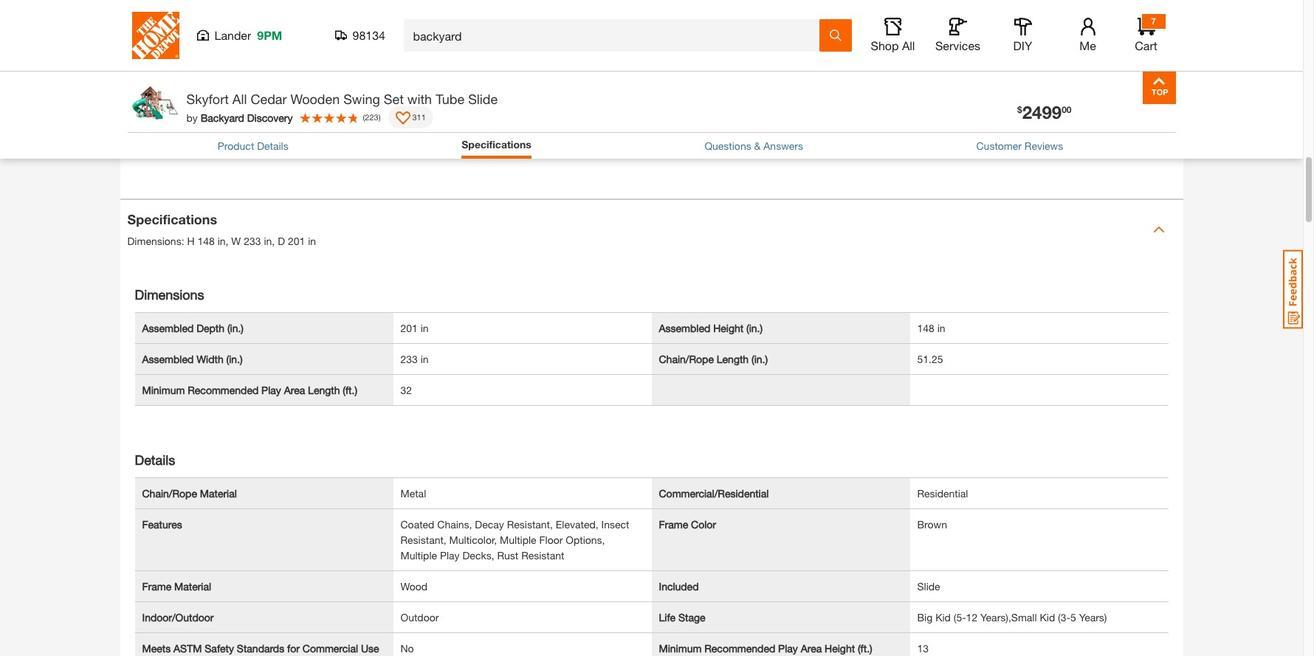 Task type: vqa. For each thing, say whether or not it's contained in the screenshot.
options,
yes



Task type: locate. For each thing, give the bounding box(es) containing it.
details
[[257, 140, 289, 152], [135, 452, 175, 468]]

in left the d
[[264, 235, 272, 248]]

warrantied:
[[168, 12, 221, 25]]

for
[[616, 38, 628, 51], [283, 83, 295, 95], [287, 642, 300, 655]]

1 horizontal spatial resistant,
[[507, 518, 553, 531]]

0 horizontal spatial with
[[275, 38, 294, 51]]

material
[[200, 487, 237, 500], [174, 580, 211, 593]]

recommended down the width
[[188, 384, 259, 396]]

0 horizontal spatial and
[[286, 101, 304, 114]]

0 vertical spatial 201
[[288, 235, 305, 248]]

minimum down assembled width (in.)
[[142, 384, 185, 396]]

1 horizontal spatial and
[[540, 38, 558, 51]]

0 vertical spatial specifications
[[462, 138, 532, 151]]

assembled
[[142, 322, 194, 334], [659, 322, 711, 334], [142, 353, 194, 365]]

201 in
[[401, 322, 429, 334]]

wood inside "quality material: made with 100% cedar wood that has been pre-cut, pre-drilled and pre-stained for ease and convenience"
[[356, 38, 382, 51]]

(in.) for assembled width (in.)
[[227, 353, 243, 365]]

for inside "quality material: made with 100% cedar wood that has been pre-cut, pre-drilled and pre-stained for ease and convenience"
[[616, 38, 628, 51]]

slide
[[468, 91, 498, 107], [918, 580, 941, 593]]

0 horizontal spatial wood
[[356, 38, 382, 51]]

a left residential in the top of the page
[[579, 83, 584, 95]]

warrantied: backed by a full 1-year warranty as well as a pro-rated 5-year warranty on wood
[[168, 12, 594, 25]]

included
[[659, 580, 699, 593]]

recommended for minimum recommended play area height (ft.)
[[705, 642, 776, 655]]

as right well
[[410, 12, 421, 25]]

slide up big
[[918, 580, 941, 593]]

0 vertical spatial height
[[714, 322, 744, 334]]

metal
[[401, 487, 426, 500]]

1 vertical spatial chain/rope
[[142, 487, 197, 500]]

1 vertical spatial frame
[[142, 580, 172, 593]]

all inside button
[[903, 38, 916, 52]]

policy
[[202, 127, 230, 140]]

311
[[413, 112, 426, 122]]

1 horizontal spatial specifications
[[462, 138, 532, 151]]

me button
[[1065, 18, 1112, 53]]

assembled height (in.)
[[659, 322, 763, 334]]

of left this
[[460, 83, 469, 95]]

caret image
[[1154, 224, 1165, 235]]

1 vertical spatial length
[[308, 384, 340, 396]]

1 vertical spatial play
[[440, 549, 460, 562]]

all for skyfort
[[233, 91, 247, 107]]

0 vertical spatial slide
[[468, 91, 498, 107]]

1 horizontal spatial pre-
[[490, 38, 509, 51]]

decks,
[[463, 549, 495, 562]]

(in.) right the width
[[227, 353, 243, 365]]

a
[[275, 12, 281, 25], [423, 12, 429, 25], [579, 83, 584, 95]]

0 vertical spatial for
[[616, 38, 628, 51]]

warranty
[[332, 12, 372, 25], [510, 12, 550, 25], [224, 101, 264, 114]]

148 up 51.25
[[918, 322, 935, 334]]

1 as from the left
[[375, 12, 386, 25]]

1 vertical spatial for
[[283, 83, 295, 95]]

resistant, down coated
[[401, 534, 447, 546]]

0 horizontal spatial details
[[135, 452, 175, 468]]

1 horizontal spatial year
[[488, 12, 507, 25]]

(ft.)
[[343, 384, 358, 396], [858, 642, 873, 655]]

specifications dimensions: h 148 in , w 233 in , d 201 in
[[127, 211, 316, 248]]

(in.) for assembled depth (in.)
[[227, 322, 244, 334]]

chain/rope
[[659, 353, 714, 365], [142, 487, 197, 500]]

area for length
[[284, 384, 305, 396]]

0 vertical spatial details
[[257, 140, 289, 152]]

meets
[[142, 642, 171, 655]]

1 pre- from the left
[[451, 38, 470, 51]]

commercial
[[303, 642, 358, 655]]

0 vertical spatial minimum
[[142, 384, 185, 396]]

minimum recommended play area length (ft.)
[[142, 384, 358, 396]]

answers
[[764, 140, 804, 152]]

all for shop
[[903, 38, 916, 52]]

by up '9pm'
[[261, 12, 272, 25]]

201 inside specifications dimensions: h 148 in , w 233 in , d 201 in
[[288, 235, 305, 248]]

display image
[[396, 112, 410, 126]]

specifications for specifications dimensions: h 148 in , w 233 in , d 201 in
[[127, 211, 217, 228]]

0 horizontal spatial play
[[262, 384, 281, 396]]

1 horizontal spatial area
[[801, 642, 822, 655]]

1 vertical spatial wood
[[356, 38, 382, 51]]

warranty up 98134 button
[[332, 12, 372, 25]]

1 vertical spatial 201
[[401, 322, 418, 334]]

0 horizontal spatial 148
[[198, 235, 215, 248]]

, left w
[[226, 235, 229, 248]]

setting
[[637, 83, 669, 95]]

0 vertical spatial recommended
[[188, 384, 259, 396]]

(ft.) for minimum recommended play area height (ft.)
[[858, 642, 873, 655]]

for inside this product is intended for residential use only. any use of this product outside of a residential setting will make the product warranty null and void.
[[283, 83, 295, 95]]

0 horizontal spatial pre-
[[451, 38, 470, 51]]

and right null
[[286, 101, 304, 114]]

1 vertical spatial specifications
[[127, 211, 217, 228]]

1-
[[300, 12, 310, 25]]

1 horizontal spatial height
[[825, 642, 856, 655]]

(in.) down assembled height (in.)
[[752, 353, 768, 365]]

a left full
[[275, 12, 281, 25]]

floor
[[540, 534, 563, 546]]

product image image
[[131, 78, 179, 126]]

0 vertical spatial by
[[261, 12, 272, 25]]

0 horizontal spatial a
[[275, 12, 281, 25]]

use
[[366, 83, 386, 95]]

0 vertical spatial area
[[284, 384, 305, 396]]

0 vertical spatial play
[[262, 384, 281, 396]]

kid left (3-
[[1040, 611, 1056, 624]]

0 vertical spatial (ft.)
[[343, 384, 358, 396]]

0 vertical spatial chain/rope
[[659, 353, 714, 365]]

1 vertical spatial (ft.)
[[858, 642, 873, 655]]

with
[[275, 38, 294, 51], [408, 91, 432, 107]]

0 horizontal spatial 201
[[288, 235, 305, 248]]

warranty down is
[[224, 101, 264, 114]]

height
[[714, 322, 744, 334], [825, 642, 856, 655]]

233 right w
[[244, 235, 261, 248]]

options,
[[566, 534, 605, 546]]

0 horizontal spatial all
[[233, 91, 247, 107]]

0 horizontal spatial slide
[[468, 91, 498, 107]]

1 horizontal spatial multiple
[[500, 534, 537, 546]]

warranty up drilled
[[510, 12, 550, 25]]

recommended
[[188, 384, 259, 396], [705, 642, 776, 655]]

resistant, up floor
[[507, 518, 553, 531]]

0 horizontal spatial resistant,
[[401, 534, 447, 546]]

frame for frame color
[[659, 518, 689, 531]]

0 horizontal spatial 233
[[244, 235, 261, 248]]

well
[[389, 12, 407, 25]]

0 vertical spatial all
[[903, 38, 916, 52]]

and right drilled
[[540, 38, 558, 51]]

0 vertical spatial frame
[[659, 518, 689, 531]]

product details button
[[218, 138, 289, 154], [218, 138, 289, 154]]

(3-
[[1059, 611, 1071, 624]]

chain/rope down assembled height (in.)
[[659, 353, 714, 365]]

commercial/residential
[[659, 487, 769, 500]]

resistant
[[522, 549, 565, 562]]

233 up 32
[[401, 353, 418, 365]]

1 horizontal spatial 148
[[918, 322, 935, 334]]

with right made
[[275, 38, 294, 51]]

me
[[1080, 38, 1097, 52]]

frame material
[[142, 580, 211, 593]]

1 horizontal spatial details
[[257, 140, 289, 152]]

1 horizontal spatial all
[[903, 38, 916, 52]]

(ft.) left 13
[[858, 642, 873, 655]]

made
[[246, 38, 272, 51]]

frame up "indoor/outdoor"
[[142, 580, 172, 593]]

frame left color
[[659, 518, 689, 531]]

all
[[903, 38, 916, 52], [233, 91, 247, 107]]

slide right tube
[[468, 91, 498, 107]]

only.
[[389, 83, 417, 95]]

feedback link image
[[1284, 250, 1304, 329]]

2499
[[1023, 102, 1062, 123]]

for right standards
[[287, 642, 300, 655]]

&
[[755, 140, 761, 152]]

specifications up dimensions:
[[127, 211, 217, 228]]

2 horizontal spatial pre-
[[560, 38, 579, 51]]

0 horizontal spatial length
[[308, 384, 340, 396]]

that
[[385, 38, 403, 51]]

9pm
[[257, 28, 282, 42]]

1 horizontal spatial kid
[[1040, 611, 1056, 624]]

1 horizontal spatial ,
[[272, 235, 275, 248]]

of right the outside
[[567, 83, 576, 95]]

1 horizontal spatial as
[[410, 12, 421, 25]]

1 of from the left
[[460, 83, 469, 95]]

1 horizontal spatial of
[[567, 83, 576, 95]]

year right rated
[[488, 12, 507, 25]]

2 vertical spatial play
[[779, 642, 798, 655]]

customer
[[977, 140, 1022, 152]]

by
[[261, 12, 272, 25], [187, 111, 198, 124]]

1 horizontal spatial warranty
[[332, 12, 372, 25]]

2 vertical spatial for
[[287, 642, 300, 655]]

depth
[[197, 322, 225, 334]]

pre- right been
[[451, 38, 470, 51]]

minimum
[[142, 384, 185, 396], [659, 642, 702, 655]]

recommended for minimum recommended play area length (ft.)
[[188, 384, 259, 396]]

details up chain/rope material
[[135, 452, 175, 468]]

use
[[361, 642, 379, 655]]

wood
[[568, 12, 594, 25], [356, 38, 382, 51]]

0 vertical spatial 148
[[198, 235, 215, 248]]

assembled down dimensions
[[142, 322, 194, 334]]

assembled for assembled height (in.)
[[659, 322, 711, 334]]

chain/rope for chain/rope material
[[142, 487, 197, 500]]

wood left that
[[356, 38, 382, 51]]

set
[[384, 91, 404, 107]]

multiple down coated
[[401, 549, 437, 562]]

0 vertical spatial material
[[200, 487, 237, 500]]

(in.)
[[227, 322, 244, 334], [747, 322, 763, 334], [227, 353, 243, 365], [752, 353, 768, 365]]

148
[[198, 235, 215, 248], [918, 322, 935, 334]]

material for chain/rope material
[[200, 487, 237, 500]]

0 horizontal spatial warranty
[[224, 101, 264, 114]]

year up 100%
[[310, 12, 330, 25]]

questions & answers
[[705, 140, 804, 152]]

pre- down on on the top of page
[[560, 38, 579, 51]]

for up null
[[283, 83, 295, 95]]

0 horizontal spatial (ft.)
[[343, 384, 358, 396]]

all up by backyard discovery
[[233, 91, 247, 107]]

kid
[[936, 611, 951, 624], [1040, 611, 1056, 624]]

0 horizontal spatial as
[[375, 12, 386, 25]]

1 horizontal spatial frame
[[659, 518, 689, 531]]

multiple up 'rust' at the bottom left of page
[[500, 534, 537, 546]]

1 horizontal spatial slide
[[918, 580, 941, 593]]

assembled up the chain/rope length (in.)
[[659, 322, 711, 334]]

frame color
[[659, 518, 717, 531]]

1 vertical spatial material
[[174, 580, 211, 593]]

1 horizontal spatial (ft.)
[[858, 642, 873, 655]]

1 horizontal spatial length
[[717, 353, 749, 365]]

as left well
[[375, 12, 386, 25]]

1 vertical spatial area
[[801, 642, 822, 655]]

wood right on on the top of page
[[568, 12, 594, 25]]

assembled for assembled depth (in.)
[[142, 322, 194, 334]]

warranty inside this product is intended for residential use only. any use of this product outside of a residential setting will make the product warranty null and void.
[[224, 101, 264, 114]]

0 horizontal spatial minimum
[[142, 384, 185, 396]]

residential
[[587, 83, 634, 95]]

2 horizontal spatial warranty
[[510, 12, 550, 25]]

cedar
[[327, 38, 353, 51]]

(in.) for assembled height (in.)
[[747, 322, 763, 334]]

details down the discovery
[[257, 140, 289, 152]]

0 horizontal spatial area
[[284, 384, 305, 396]]

(ft.) left 32
[[343, 384, 358, 396]]

, left the d
[[272, 235, 275, 248]]

1 vertical spatial all
[[233, 91, 247, 107]]

and right ease
[[656, 38, 673, 51]]

2 , from the left
[[272, 235, 275, 248]]

null
[[267, 101, 283, 114]]

specifications down this
[[462, 138, 532, 151]]

kid left (5-
[[936, 611, 951, 624]]

wood
[[401, 580, 428, 593]]

1 vertical spatial 148
[[918, 322, 935, 334]]

skyfort
[[187, 91, 229, 107]]

with up 311
[[408, 91, 432, 107]]

0 vertical spatial 233
[[244, 235, 261, 248]]

tube
[[436, 91, 465, 107]]

by up return policy
[[187, 111, 198, 124]]

product right this
[[491, 83, 527, 95]]

pre- right cut,
[[490, 38, 509, 51]]

diy button
[[1000, 18, 1047, 53]]

1 vertical spatial height
[[825, 642, 856, 655]]

1 horizontal spatial recommended
[[705, 642, 776, 655]]

201 up 233 in at bottom
[[401, 322, 418, 334]]

0 vertical spatial wood
[[568, 12, 594, 25]]

a left pro-
[[423, 12, 429, 25]]

chain/rope material
[[142, 487, 237, 500]]

minimum down life stage at the right bottom of the page
[[659, 642, 702, 655]]

1 horizontal spatial chain/rope
[[659, 353, 714, 365]]

0 horizontal spatial recommended
[[188, 384, 259, 396]]

100%
[[297, 38, 324, 51]]

recommended down 'stage'
[[705, 642, 776, 655]]

201 right the d
[[288, 235, 305, 248]]

lander
[[215, 28, 251, 42]]

1 horizontal spatial by
[[261, 12, 272, 25]]

201
[[288, 235, 305, 248], [401, 322, 418, 334]]

return
[[168, 127, 199, 140]]

(in.) right depth
[[227, 322, 244, 334]]

0 horizontal spatial year
[[310, 12, 330, 25]]

assembled down assembled depth (in.)
[[142, 353, 194, 365]]

148 right "h"
[[198, 235, 215, 248]]

chain/rope up features
[[142, 487, 197, 500]]

0 horizontal spatial frame
[[142, 580, 172, 593]]

1 , from the left
[[226, 235, 229, 248]]

all right shop
[[903, 38, 916, 52]]

for left ease
[[616, 38, 628, 51]]

0 vertical spatial multiple
[[500, 534, 537, 546]]

services
[[936, 38, 981, 52]]

(in.) up the chain/rope length (in.)
[[747, 322, 763, 334]]

5-
[[478, 12, 488, 25]]

148 inside specifications dimensions: h 148 in , w 233 in , d 201 in
[[198, 235, 215, 248]]

1 horizontal spatial play
[[440, 549, 460, 562]]

specifications inside specifications dimensions: h 148 in , w 233 in , d 201 in
[[127, 211, 217, 228]]

and
[[540, 38, 558, 51], [656, 38, 673, 51], [286, 101, 304, 114]]

1 vertical spatial minimum
[[659, 642, 702, 655]]

1 horizontal spatial with
[[408, 91, 432, 107]]

return policy
[[168, 127, 230, 140]]

0 horizontal spatial ,
[[226, 235, 229, 248]]

2 year from the left
[[488, 12, 507, 25]]

for for this product is intended for residential use only. any use of this product outside of a residential setting will make the product warranty null and void.
[[283, 83, 295, 95]]

1 vertical spatial multiple
[[401, 549, 437, 562]]

lander 9pm
[[215, 28, 282, 42]]

0 horizontal spatial height
[[714, 322, 744, 334]]

0 horizontal spatial kid
[[936, 611, 951, 624]]

this
[[472, 83, 488, 95]]

specifications button
[[462, 137, 532, 155], [462, 137, 532, 152]]

1 vertical spatial by
[[187, 111, 198, 124]]

0 horizontal spatial of
[[460, 83, 469, 95]]

shop
[[871, 38, 899, 52]]



Task type: describe. For each thing, give the bounding box(es) containing it.
pro-
[[432, 12, 451, 25]]

on
[[553, 12, 565, 25]]

shop all
[[871, 38, 916, 52]]

quality material: made with 100% cedar wood that has been pre-cut, pre-drilled and pre-stained for ease and convenience
[[168, 38, 673, 69]]

big
[[918, 611, 933, 624]]

in right the d
[[308, 235, 316, 248]]

meets astm safety standards for commercial use
[[142, 642, 379, 655]]

decay
[[475, 518, 504, 531]]

material for frame material
[[174, 580, 211, 593]]

2 of from the left
[[567, 83, 576, 95]]

width
[[197, 353, 224, 365]]

51.25
[[918, 353, 944, 365]]

product up return policy link at the top left of page
[[185, 101, 222, 114]]

brown
[[918, 518, 948, 531]]

0 horizontal spatial multiple
[[401, 549, 437, 562]]

full
[[284, 12, 297, 25]]

What can we help you find today? search field
[[413, 20, 819, 51]]

years),small
[[981, 611, 1038, 624]]

d
[[278, 235, 285, 248]]

233 inside specifications dimensions: h 148 in , w 233 in , d 201 in
[[244, 235, 261, 248]]

stained
[[579, 38, 613, 51]]

2 kid from the left
[[1040, 611, 1056, 624]]

00
[[1062, 104, 1072, 115]]

dimensions:
[[127, 235, 184, 248]]

chain/rope for chain/rope length (in.)
[[659, 353, 714, 365]]

make
[[689, 83, 714, 95]]

for for meets astm safety standards for commercial use
[[287, 642, 300, 655]]

no
[[401, 642, 414, 655]]

minimum for minimum recommended play area height (ft.)
[[659, 642, 702, 655]]

233 in
[[401, 353, 429, 365]]

multicolor,
[[450, 534, 497, 546]]

in up 51.25
[[938, 322, 946, 334]]

(5-
[[954, 611, 967, 624]]

1 vertical spatial resistant,
[[401, 534, 447, 546]]

material:
[[203, 38, 243, 51]]

outside
[[530, 83, 564, 95]]

in down the 201 in
[[421, 353, 429, 365]]

and inside this product is intended for residential use only. any use of this product outside of a residential setting will make the product warranty null and void.
[[286, 101, 304, 114]]

in up 233 in at bottom
[[421, 322, 429, 334]]

rust
[[498, 549, 519, 562]]

2 as from the left
[[410, 12, 421, 25]]

1 kid from the left
[[936, 611, 951, 624]]

1 vertical spatial with
[[408, 91, 432, 107]]

diy
[[1014, 38, 1033, 52]]

backed
[[224, 12, 258, 25]]

0 vertical spatial resistant,
[[507, 518, 553, 531]]

product details
[[218, 140, 289, 152]]

w
[[231, 235, 241, 248]]

98134
[[353, 28, 386, 42]]

convenience
[[168, 57, 226, 69]]

12
[[967, 611, 978, 624]]

discovery
[[247, 111, 293, 124]]

product left is
[[190, 83, 226, 95]]

0 vertical spatial length
[[717, 353, 749, 365]]

3 pre- from the left
[[560, 38, 579, 51]]

reviews
[[1025, 140, 1064, 152]]

1 year from the left
[[310, 12, 330, 25]]

insect
[[602, 518, 630, 531]]

customer reviews
[[977, 140, 1064, 152]]

( 223 )
[[363, 112, 381, 122]]

swing
[[344, 91, 380, 107]]

play for minimum recommended play area height (ft.)
[[779, 642, 798, 655]]

shop all button
[[870, 18, 917, 53]]

minimum recommended play area height (ft.)
[[659, 642, 873, 655]]

(ft.) for minimum recommended play area length (ft.)
[[343, 384, 358, 396]]

ease
[[631, 38, 653, 51]]

play for minimum recommended play area length (ft.)
[[262, 384, 281, 396]]

astm
[[174, 642, 202, 655]]

assembled depth (in.)
[[142, 322, 244, 334]]

the home depot logo image
[[132, 12, 179, 59]]

1 vertical spatial slide
[[918, 580, 941, 593]]

been
[[425, 38, 448, 51]]

backyard
[[201, 111, 244, 124]]

specifications for specifications
[[462, 138, 532, 151]]

cedar
[[251, 91, 287, 107]]

cart
[[1136, 38, 1158, 52]]

return policy link
[[168, 127, 230, 140]]

1 horizontal spatial wood
[[568, 12, 594, 25]]

assembled for assembled width (in.)
[[142, 353, 194, 365]]

is
[[229, 83, 236, 95]]

skyfort all cedar wooden swing set with tube slide
[[187, 91, 498, 107]]

(in.) for chain/rope length (in.)
[[752, 353, 768, 365]]

223
[[365, 112, 379, 122]]

chain/rope length (in.)
[[659, 353, 768, 365]]

with inside "quality material: made with 100% cedar wood that has been pre-cut, pre-drilled and pre-stained for ease and convenience"
[[275, 38, 294, 51]]

by backyard discovery
[[187, 111, 293, 124]]

0 horizontal spatial by
[[187, 111, 198, 124]]

minimum for minimum recommended play area length (ft.)
[[142, 384, 185, 396]]

will
[[671, 83, 686, 95]]

2 pre- from the left
[[490, 38, 509, 51]]

stage
[[679, 611, 706, 624]]

services button
[[935, 18, 982, 53]]

a inside this product is intended for residential use only. any use of this product outside of a residential setting will make the product warranty null and void.
[[579, 83, 584, 95]]

cart 7
[[1136, 16, 1158, 52]]

98134 button
[[335, 28, 386, 43]]

1 vertical spatial details
[[135, 452, 175, 468]]

has
[[406, 38, 422, 51]]

2 horizontal spatial and
[[656, 38, 673, 51]]

questions
[[705, 140, 752, 152]]

311 button
[[388, 106, 434, 129]]

1 horizontal spatial 233
[[401, 353, 418, 365]]

h
[[187, 235, 195, 248]]

elevated,
[[556, 518, 599, 531]]

in left w
[[218, 235, 226, 248]]

safety
[[205, 642, 234, 655]]

outdoor
[[401, 611, 439, 624]]

7
[[1152, 16, 1157, 27]]

big kid (5-12 years),small kid (3-5 years)
[[918, 611, 1108, 624]]

area for height
[[801, 642, 822, 655]]

intended
[[239, 83, 280, 95]]

void.
[[307, 101, 329, 114]]

assembled width (in.)
[[142, 353, 243, 365]]

standards
[[237, 642, 285, 655]]

indoor/outdoor
[[142, 611, 214, 624]]

dimensions
[[135, 286, 204, 303]]

1 horizontal spatial a
[[423, 12, 429, 25]]

cut,
[[470, 38, 487, 51]]

wooden
[[291, 91, 340, 107]]

frame for frame material
[[142, 580, 172, 593]]

play inside coated chains, decay resistant, elevated, insect resistant, multicolor, multiple floor options, multiple play decks, rust resistant
[[440, 549, 460, 562]]

use
[[441, 83, 457, 95]]



